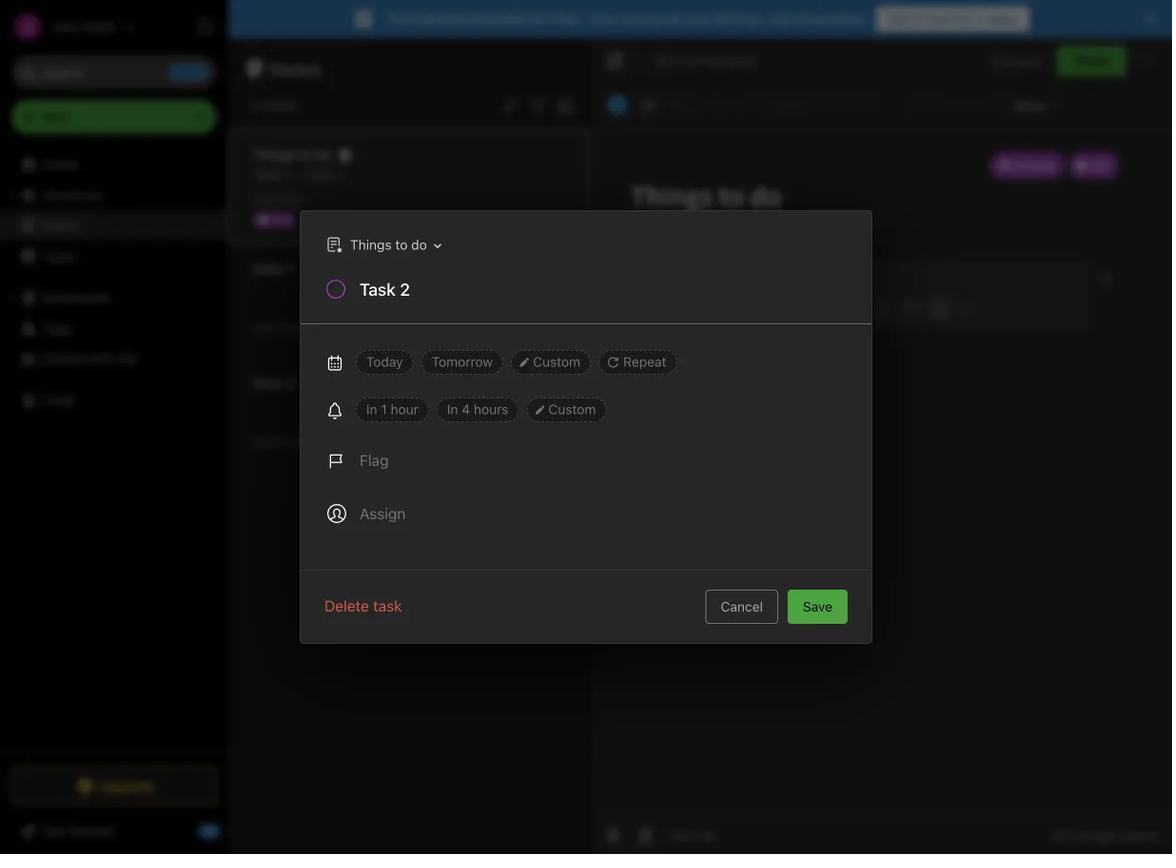 Task type: vqa. For each thing, say whether or not it's contained in the screenshot.
row group
no



Task type: describe. For each thing, give the bounding box(es) containing it.
shared
[[42, 351, 85, 366]]

for for free:
[[529, 11, 546, 27]]

things to do inside button
[[350, 237, 427, 253]]

1 for in
[[381, 402, 387, 417]]

free
[[926, 11, 952, 27]]

delete task
[[325, 597, 402, 615]]

tomorrow
[[432, 354, 493, 370]]

it
[[914, 11, 923, 27]]

a
[[253, 435, 259, 449]]

new button
[[11, 100, 217, 134]]

today
[[366, 354, 403, 370]]

first
[[673, 53, 698, 68]]

in for in 1 hour
[[366, 402, 378, 417]]

upgrade button
[[11, 767, 217, 805]]

note for note 1
[[253, 261, 283, 277]]

Search text field
[[25, 55, 204, 89]]

with
[[89, 351, 115, 366]]

flag
[[360, 452, 389, 470]]

insert image
[[603, 91, 632, 118]]

share button
[[1057, 46, 1127, 76]]

note window element
[[591, 38, 1173, 855]]

shared with me link
[[0, 344, 227, 374]]

task image
[[635, 91, 662, 118]]

in 4 hours
[[447, 402, 509, 417]]

shared with me
[[42, 351, 137, 366]]

try evernote personal for free: sync across all your devices. cancel anytime.
[[387, 11, 867, 27]]

3
[[251, 98, 260, 113]]

notebooks
[[43, 290, 110, 306]]

1 vertical spatial 2
[[287, 375, 295, 391]]

1 horizontal spatial cancel
[[769, 11, 811, 27]]

delete task link
[[325, 595, 402, 618]]

shortcuts
[[43, 187, 103, 203]]

only
[[992, 54, 1018, 68]]

font family image
[[915, 91, 1004, 118]]

expand note image
[[604, 49, 627, 72]]

a few minutes ago
[[253, 435, 351, 449]]

delete
[[325, 597, 369, 615]]

all
[[667, 11, 680, 27]]

2 just from the top
[[253, 321, 276, 335]]

only you
[[992, 54, 1042, 68]]

custom button for tomorrow
[[511, 350, 591, 375]]

save button
[[788, 590, 848, 624]]

devices.
[[715, 11, 766, 27]]

3 notes
[[251, 98, 297, 113]]

Enter task text field
[[358, 278, 849, 310]]

expand notebooks image
[[5, 290, 20, 306]]

shortcuts button
[[0, 180, 227, 210]]

tags
[[43, 321, 72, 336]]

get it free for 7 days
[[888, 11, 1018, 27]]

1 task from the left
[[253, 167, 281, 183]]

tags button
[[0, 313, 227, 344]]

2 just now from the top
[[253, 321, 301, 335]]

new
[[42, 109, 69, 125]]

get it free for 7 days button
[[877, 7, 1030, 31]]

1 things to do button from the left
[[317, 231, 448, 259]]

0 vertical spatial 2
[[336, 167, 344, 183]]

heading level image
[[812, 91, 911, 118]]

Note Editor text field
[[591, 129, 1173, 816]]

1 just from the top
[[253, 192, 276, 205]]

you
[[1021, 54, 1042, 68]]

anytime.
[[815, 11, 867, 27]]

repeat
[[624, 354, 667, 370]]

Go to note or move task field
[[317, 231, 448, 259]]

assign
[[360, 505, 406, 523]]

task
[[373, 597, 402, 615]]

1 now from the top
[[279, 192, 301, 205]]

tasks
[[42, 248, 77, 264]]

add tag image
[[635, 824, 658, 847]]

custom for tomorrow
[[533, 354, 581, 370]]

days
[[988, 11, 1018, 27]]

0 horizontal spatial things
[[253, 147, 296, 163]]

notebooks link
[[0, 283, 227, 313]]

more image
[[1009, 91, 1067, 118]]



Task type: locate. For each thing, give the bounding box(es) containing it.
few
[[263, 435, 282, 449]]

changes
[[1071, 829, 1120, 843]]

notes up notes
[[269, 57, 322, 79]]

settings image
[[194, 15, 217, 38]]

share
[[1074, 53, 1111, 69]]

1 horizontal spatial for
[[956, 11, 974, 27]]

0 horizontal spatial cancel
[[721, 599, 763, 615]]

note down 0/2
[[253, 261, 283, 277]]

custom left repeat button at the top
[[533, 354, 581, 370]]

tasks button
[[0, 241, 227, 271]]

cancel right devices.
[[769, 11, 811, 27]]

for
[[529, 11, 546, 27], [956, 11, 974, 27]]

2 in from the left
[[447, 402, 458, 417]]

across
[[622, 11, 663, 27]]

1 vertical spatial cancel
[[721, 599, 763, 615]]

0 horizontal spatial 2
[[287, 375, 295, 391]]

0/2
[[274, 213, 292, 226]]

custom right hours
[[549, 402, 596, 417]]

None search field
[[25, 55, 204, 89]]

1 vertical spatial things
[[350, 237, 392, 253]]

cancel
[[769, 11, 811, 27], [721, 599, 763, 615]]

for inside button
[[956, 11, 974, 27]]

0 vertical spatial 1
[[285, 167, 291, 183]]

1 horizontal spatial notes
[[269, 57, 322, 79]]

2 note from the top
[[253, 375, 283, 391]]

1 inside button
[[381, 402, 387, 417]]

1 horizontal spatial do
[[411, 237, 427, 253]]

things to do button
[[317, 231, 448, 259], [322, 231, 448, 259]]

cancel inside button
[[721, 599, 763, 615]]

just now
[[253, 192, 301, 205], [253, 321, 301, 335]]

all
[[1054, 829, 1068, 843]]

first notebook
[[673, 53, 758, 68]]

1 just now from the top
[[253, 192, 301, 205]]

now up 'note 2'
[[279, 321, 301, 335]]

save
[[803, 599, 833, 615]]

sync
[[588, 11, 619, 27]]

custom button for in 4 hours
[[527, 398, 607, 423]]

1 left hour
[[381, 402, 387, 417]]

note 1
[[253, 261, 293, 277]]

just now up 'note 2'
[[253, 321, 301, 335]]

0 vertical spatial just
[[253, 192, 276, 205]]

1 vertical spatial just
[[253, 321, 276, 335]]

1 horizontal spatial in
[[447, 402, 458, 417]]

cancel button
[[706, 590, 779, 624]]

in 1 hour
[[366, 402, 419, 417]]

1 vertical spatial things to do
[[350, 237, 427, 253]]

just now up 0/2
[[253, 192, 301, 205]]

notes up tasks
[[42, 217, 78, 233]]

0 vertical spatial things
[[253, 147, 296, 163]]

trash link
[[0, 385, 227, 416]]

minutes
[[285, 435, 328, 449]]

now up 0/2
[[279, 192, 301, 205]]

personal
[[471, 11, 525, 27]]

1 horizontal spatial things
[[350, 237, 392, 253]]

tree
[[0, 149, 228, 750]]

hours
[[474, 402, 509, 417]]

1 vertical spatial just now
[[253, 321, 301, 335]]

0 horizontal spatial for
[[529, 11, 546, 27]]

0 vertical spatial cancel
[[769, 11, 811, 27]]

1 vertical spatial 1
[[287, 261, 293, 277]]

flag button
[[316, 438, 400, 484]]

notes inside tree
[[42, 217, 78, 233]]

do inside button
[[411, 237, 427, 253]]

things to do
[[253, 147, 332, 163], [350, 237, 427, 253]]

0 horizontal spatial task
[[253, 167, 281, 183]]

for for 7
[[956, 11, 974, 27]]

0 vertical spatial note
[[253, 261, 283, 277]]

to
[[299, 147, 312, 163], [395, 237, 408, 253]]

1 vertical spatial to
[[395, 237, 408, 253]]

0 vertical spatial do
[[316, 147, 332, 163]]

note 2
[[253, 375, 295, 391]]

assign button
[[316, 491, 417, 537]]

notes
[[263, 98, 297, 113]]

repeat button
[[599, 350, 677, 375]]

0 vertical spatial things to do
[[253, 147, 332, 163]]

7
[[977, 11, 985, 27]]

home link
[[0, 149, 228, 180]]

2 now from the top
[[279, 321, 301, 335]]

all changes saved
[[1054, 829, 1157, 843]]

-
[[295, 167, 301, 183]]

0 vertical spatial just now
[[253, 192, 301, 205]]

4
[[462, 402, 470, 417]]

2 things to do button from the left
[[322, 231, 448, 259]]

in left 4
[[447, 402, 458, 417]]

tree containing home
[[0, 149, 228, 750]]

note
[[253, 261, 283, 277], [253, 375, 283, 391]]

1 horizontal spatial 2
[[336, 167, 344, 183]]

your
[[684, 11, 711, 27]]

in 1 hour button
[[356, 398, 429, 423]]

1 vertical spatial do
[[411, 237, 427, 253]]

1 left -
[[285, 167, 291, 183]]

task 1 - task 2
[[253, 167, 344, 183]]

saved
[[1124, 829, 1157, 843]]

today button
[[356, 350, 414, 375]]

in
[[366, 402, 378, 417], [447, 402, 458, 417]]

1 vertical spatial custom
[[549, 402, 596, 417]]

notebook
[[702, 53, 758, 68]]

custom for in 4 hours
[[549, 402, 596, 417]]

1 down 0/2
[[287, 261, 293, 277]]

2
[[336, 167, 344, 183], [287, 375, 295, 391]]

get
[[888, 11, 911, 27]]

1 note from the top
[[253, 261, 283, 277]]

2 for from the left
[[956, 11, 974, 27]]

ago
[[331, 435, 351, 449]]

first notebook button
[[649, 48, 765, 74]]

0 horizontal spatial notes
[[42, 217, 78, 233]]

0 horizontal spatial do
[[316, 147, 332, 163]]

tomorrow button
[[421, 350, 504, 375]]

2 task from the left
[[304, 167, 332, 183]]

just
[[253, 192, 276, 205], [253, 321, 276, 335]]

1 for task
[[285, 167, 291, 183]]

0 vertical spatial to
[[299, 147, 312, 163]]

1 for note
[[287, 261, 293, 277]]

task left -
[[253, 167, 281, 183]]

1 vertical spatial note
[[253, 375, 283, 391]]

try
[[387, 11, 408, 27]]

1 vertical spatial custom button
[[527, 398, 607, 423]]

custom button
[[511, 350, 591, 375], [527, 398, 607, 423]]

upgrade
[[98, 778, 155, 794]]

2 up a few minutes ago
[[287, 375, 295, 391]]

cancel left save
[[721, 599, 763, 615]]

0 vertical spatial custom button
[[511, 350, 591, 375]]

task
[[253, 167, 281, 183], [304, 167, 332, 183]]

custom
[[533, 354, 581, 370], [549, 402, 596, 417]]

home
[[42, 157, 78, 172]]

custom button down task 2 text box
[[511, 350, 591, 375]]

things
[[253, 147, 296, 163], [350, 237, 392, 253]]

note up few
[[253, 375, 283, 391]]

task right -
[[304, 167, 332, 183]]

things inside things to do button
[[350, 237, 392, 253]]

now
[[279, 192, 301, 205], [279, 321, 301, 335]]

add a reminder image
[[603, 824, 625, 847]]

for left 7 on the right
[[956, 11, 974, 27]]

2 right -
[[336, 167, 344, 183]]

custom button right hours
[[527, 398, 607, 423]]

evernote
[[411, 11, 467, 27]]

0 vertical spatial notes
[[269, 57, 322, 79]]

just up 0/2
[[253, 192, 276, 205]]

notes link
[[0, 210, 227, 241]]

me
[[118, 351, 137, 366]]

2 vertical spatial 1
[[381, 402, 387, 417]]

1 for from the left
[[529, 11, 546, 27]]

0 horizontal spatial things to do
[[253, 147, 332, 163]]

in 4 hours button
[[437, 398, 519, 423]]

1 horizontal spatial task
[[304, 167, 332, 183]]

1 vertical spatial now
[[279, 321, 301, 335]]

for left free:
[[529, 11, 546, 27]]

free:
[[550, 11, 582, 27]]

in for in 4 hours
[[447, 402, 458, 417]]

0 vertical spatial now
[[279, 192, 301, 205]]

0 horizontal spatial in
[[366, 402, 378, 417]]

0 vertical spatial custom
[[533, 354, 581, 370]]

in left hour
[[366, 402, 378, 417]]

trash
[[42, 393, 76, 408]]

note for note 2
[[253, 375, 283, 391]]

1 vertical spatial notes
[[42, 217, 78, 233]]

0 horizontal spatial to
[[299, 147, 312, 163]]

1 horizontal spatial to
[[395, 237, 408, 253]]

just up 'note 2'
[[253, 321, 276, 335]]

to inside things to do button
[[395, 237, 408, 253]]

hour
[[391, 402, 419, 417]]

1 horizontal spatial things to do
[[350, 237, 427, 253]]

1 in from the left
[[366, 402, 378, 417]]



